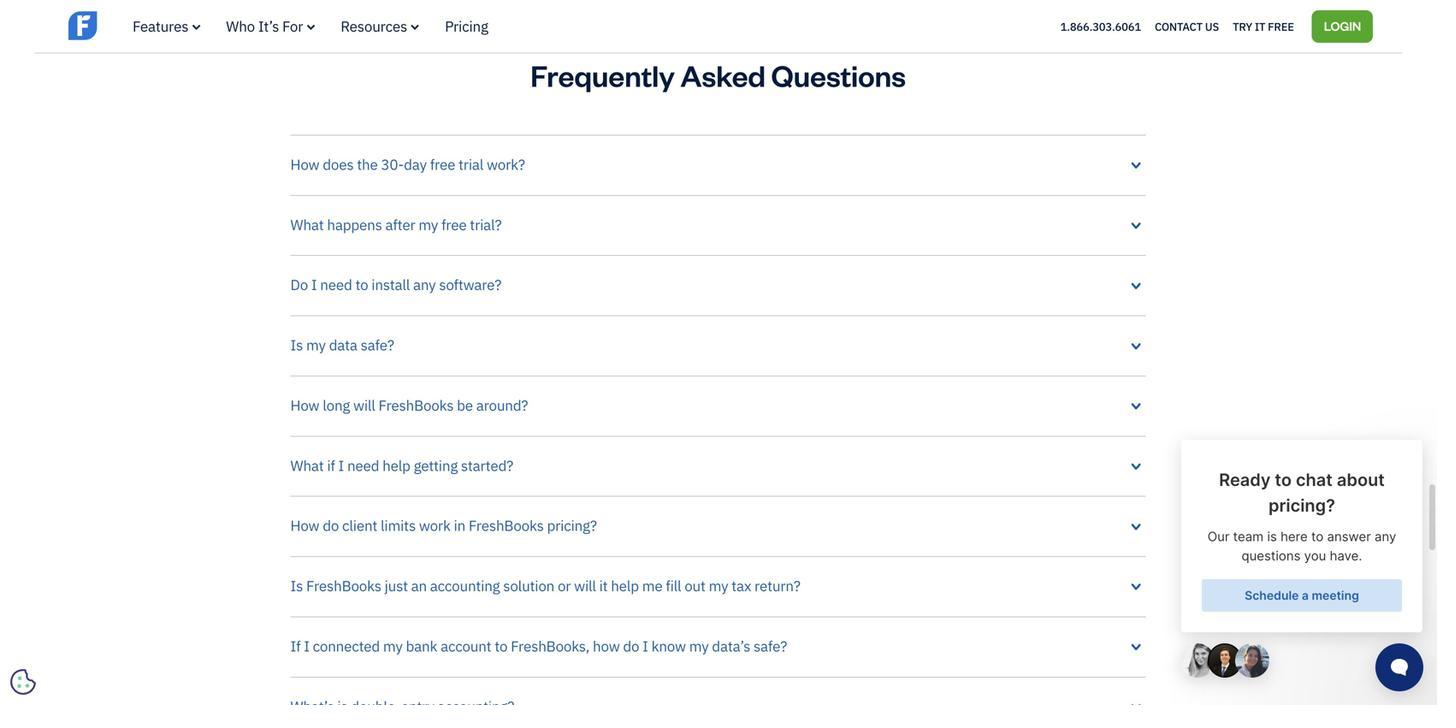 Task type: vqa. For each thing, say whether or not it's contained in the screenshot.
the top help
yes



Task type: describe. For each thing, give the bounding box(es) containing it.
contact us link
[[1155, 15, 1219, 37]]

it's
[[258, 17, 279, 36]]

try it free link
[[1233, 15, 1294, 37]]

trial?
[[470, 215, 502, 234]]

after
[[385, 215, 415, 234]]

know
[[652, 637, 686, 655]]

us
[[1206, 19, 1219, 34]]

0 horizontal spatial do
[[323, 516, 339, 535]]

client
[[342, 516, 378, 535]]

accounting
[[430, 576, 500, 595]]

who
[[226, 17, 255, 36]]

any
[[413, 275, 436, 294]]

0 horizontal spatial safe?
[[361, 336, 394, 354]]

me
[[642, 576, 663, 595]]

1 horizontal spatial will
[[574, 576, 596, 595]]

resources link
[[341, 17, 419, 36]]

who it's for link
[[226, 17, 315, 36]]

frequently asked questions
[[531, 56, 906, 94]]

free
[[1268, 19, 1294, 34]]

bank
[[406, 637, 437, 655]]

how
[[593, 637, 620, 655]]

started?
[[461, 456, 513, 475]]

login
[[1324, 17, 1361, 34]]

0 horizontal spatial will
[[353, 396, 375, 415]]

just
[[385, 576, 408, 595]]

i right the if at the left bottom of the page
[[338, 456, 344, 475]]

who it's for
[[226, 17, 303, 36]]

1 vertical spatial help
[[611, 576, 639, 595]]

1 horizontal spatial do
[[623, 637, 640, 655]]

0 vertical spatial need
[[320, 275, 352, 294]]

features link
[[133, 17, 200, 36]]

connected
[[313, 637, 380, 655]]

if i connected my bank account to freshbooks, how do i know my data's safe?
[[291, 637, 787, 655]]

0 vertical spatial free
[[430, 155, 455, 174]]

freshbooks,
[[511, 637, 590, 655]]

is for is freshbooks just an accounting solution or will it help me fill out my tax return?
[[291, 576, 303, 595]]

software?
[[439, 275, 502, 294]]

1 vertical spatial it
[[600, 576, 608, 595]]

happens
[[327, 215, 382, 234]]

is my data safe?
[[291, 336, 394, 354]]

questions
[[771, 56, 906, 94]]

how for how long will freshbooks be around?
[[291, 396, 320, 415]]

solution
[[503, 576, 555, 595]]

how long will freshbooks be around?
[[291, 396, 528, 415]]

features
[[133, 17, 188, 36]]

an
[[411, 576, 427, 595]]

do
[[291, 275, 308, 294]]

how for how does the 30-day free trial work?
[[291, 155, 320, 174]]

long
[[323, 396, 350, 415]]

around?
[[476, 396, 528, 415]]

what for what if i need help getting started?
[[291, 456, 324, 475]]

account
[[441, 637, 492, 655]]

day
[[404, 155, 427, 174]]

the
[[357, 155, 378, 174]]

1.866.303.6061
[[1061, 19, 1141, 34]]

how does the 30-day free trial work?
[[291, 155, 525, 174]]

1 horizontal spatial safe?
[[754, 637, 787, 655]]

i right do
[[311, 275, 317, 294]]

resources
[[341, 17, 407, 36]]

out
[[685, 576, 706, 595]]



Task type: locate. For each thing, give the bounding box(es) containing it.
is up if
[[291, 576, 303, 595]]

2 what from the top
[[291, 456, 324, 475]]

pricing?
[[547, 516, 597, 535]]

how left the client
[[291, 516, 320, 535]]

i
[[311, 275, 317, 294], [338, 456, 344, 475], [304, 637, 310, 655], [643, 637, 648, 655]]

tax
[[732, 576, 752, 595]]

to right account at the left bottom of the page
[[495, 637, 508, 655]]

my
[[419, 215, 438, 234], [306, 336, 326, 354], [709, 576, 729, 595], [383, 637, 403, 655], [689, 637, 709, 655]]

free right day
[[430, 155, 455, 174]]

will right or
[[574, 576, 596, 595]]

how do client limits work in freshbooks pricing?
[[291, 516, 597, 535]]

1 vertical spatial do
[[623, 637, 640, 655]]

to
[[355, 275, 368, 294], [495, 637, 508, 655]]

1 horizontal spatial to
[[495, 637, 508, 655]]

try it free
[[1233, 19, 1294, 34]]

freshbooks left just
[[306, 576, 381, 595]]

1 vertical spatial is
[[291, 576, 303, 595]]

fill
[[666, 576, 682, 595]]

0 vertical spatial do
[[323, 516, 339, 535]]

0 horizontal spatial it
[[600, 576, 608, 595]]

frequently
[[531, 56, 675, 94]]

freshbooks left the be
[[379, 396, 454, 415]]

help left me
[[611, 576, 639, 595]]

to left install
[[355, 275, 368, 294]]

1.866.303.6061 link
[[1061, 19, 1141, 34]]

1 vertical spatial to
[[495, 637, 508, 655]]

do right how
[[623, 637, 640, 655]]

for
[[282, 17, 303, 36]]

0 vertical spatial help
[[383, 456, 411, 475]]

need
[[320, 275, 352, 294], [347, 456, 379, 475]]

is for is my data safe?
[[291, 336, 303, 354]]

freshbooks
[[379, 396, 454, 415], [469, 516, 544, 535], [306, 576, 381, 595]]

safe? right data's
[[754, 637, 787, 655]]

1 vertical spatial safe?
[[754, 637, 787, 655]]

1 horizontal spatial it
[[1255, 19, 1266, 34]]

what
[[291, 215, 324, 234], [291, 456, 324, 475]]

asked
[[681, 56, 766, 94]]

my right after
[[419, 215, 438, 234]]

is left 'data'
[[291, 336, 303, 354]]

limits
[[381, 516, 416, 535]]

do
[[323, 516, 339, 535], [623, 637, 640, 655]]

my left 'data'
[[306, 336, 326, 354]]

cookie preferences image
[[10, 669, 36, 695]]

0 vertical spatial safe?
[[361, 336, 394, 354]]

safe?
[[361, 336, 394, 354], [754, 637, 787, 655]]

does
[[323, 155, 354, 174]]

do i need to install any software?
[[291, 275, 502, 294]]

2 vertical spatial freshbooks
[[306, 576, 381, 595]]

safe? right 'data'
[[361, 336, 394, 354]]

0 vertical spatial to
[[355, 275, 368, 294]]

is
[[291, 336, 303, 354], [291, 576, 303, 595]]

1 what from the top
[[291, 215, 324, 234]]

will right "long"
[[353, 396, 375, 415]]

contact
[[1155, 19, 1203, 34]]

help left getting
[[383, 456, 411, 475]]

2 is from the top
[[291, 576, 303, 595]]

what if i need help getting started?
[[291, 456, 513, 475]]

what happens after my free trial?
[[291, 215, 502, 234]]

it right or
[[600, 576, 608, 595]]

getting
[[414, 456, 458, 475]]

or
[[558, 576, 571, 595]]

freshbooks right in
[[469, 516, 544, 535]]

1 horizontal spatial help
[[611, 576, 639, 595]]

3 how from the top
[[291, 516, 320, 535]]

what for what happens after my free trial?
[[291, 215, 324, 234]]

0 vertical spatial how
[[291, 155, 320, 174]]

0 horizontal spatial help
[[383, 456, 411, 475]]

do left the client
[[323, 516, 339, 535]]

1 vertical spatial free
[[442, 215, 467, 234]]

2 how from the top
[[291, 396, 320, 415]]

need right do
[[320, 275, 352, 294]]

how left "long"
[[291, 396, 320, 415]]

is freshbooks just an accounting solution or will it help me fill out my tax return?
[[291, 576, 801, 595]]

it
[[1255, 19, 1266, 34], [600, 576, 608, 595]]

need right the if at the left bottom of the page
[[347, 456, 379, 475]]

1 vertical spatial how
[[291, 396, 320, 415]]

how left does
[[291, 155, 320, 174]]

how
[[291, 155, 320, 174], [291, 396, 320, 415], [291, 516, 320, 535]]

0 vertical spatial is
[[291, 336, 303, 354]]

free
[[430, 155, 455, 174], [442, 215, 467, 234]]

login link
[[1312, 10, 1373, 43]]

cookie consent banner dialog
[[13, 495, 270, 692]]

1 vertical spatial freshbooks
[[469, 516, 544, 535]]

contact us
[[1155, 19, 1219, 34]]

what left the if at the left bottom of the page
[[291, 456, 324, 475]]

trial
[[459, 155, 484, 174]]

try
[[1233, 19, 1253, 34]]

0 vertical spatial it
[[1255, 19, 1266, 34]]

1 is from the top
[[291, 336, 303, 354]]

data's
[[712, 637, 751, 655]]

my left the bank
[[383, 637, 403, 655]]

2 vertical spatial how
[[291, 516, 320, 535]]

0 vertical spatial what
[[291, 215, 324, 234]]

it inside 'link'
[[1255, 19, 1266, 34]]

what left happens
[[291, 215, 324, 234]]

help
[[383, 456, 411, 475], [611, 576, 639, 595]]

it right try
[[1255, 19, 1266, 34]]

1 how from the top
[[291, 155, 320, 174]]

1 vertical spatial will
[[574, 576, 596, 595]]

pricing
[[445, 17, 488, 36]]

will
[[353, 396, 375, 415], [574, 576, 596, 595]]

0 horizontal spatial to
[[355, 275, 368, 294]]

my right know
[[689, 637, 709, 655]]

be
[[457, 396, 473, 415]]

work?
[[487, 155, 525, 174]]

work
[[419, 516, 451, 535]]

30-
[[381, 155, 404, 174]]

i left know
[[643, 637, 648, 655]]

in
[[454, 516, 466, 535]]

0 vertical spatial will
[[353, 396, 375, 415]]

data
[[329, 336, 358, 354]]

return?
[[755, 576, 801, 595]]

if
[[291, 637, 301, 655]]

install
[[372, 275, 410, 294]]

freshbooks logo image
[[68, 9, 201, 42]]

if
[[327, 456, 335, 475]]

0 vertical spatial freshbooks
[[379, 396, 454, 415]]

pricing link
[[445, 17, 488, 36]]

my left tax
[[709, 576, 729, 595]]

how for how do client limits work in freshbooks pricing?
[[291, 516, 320, 535]]

1 vertical spatial what
[[291, 456, 324, 475]]

1 vertical spatial need
[[347, 456, 379, 475]]

free left trial?
[[442, 215, 467, 234]]

i right if
[[304, 637, 310, 655]]



